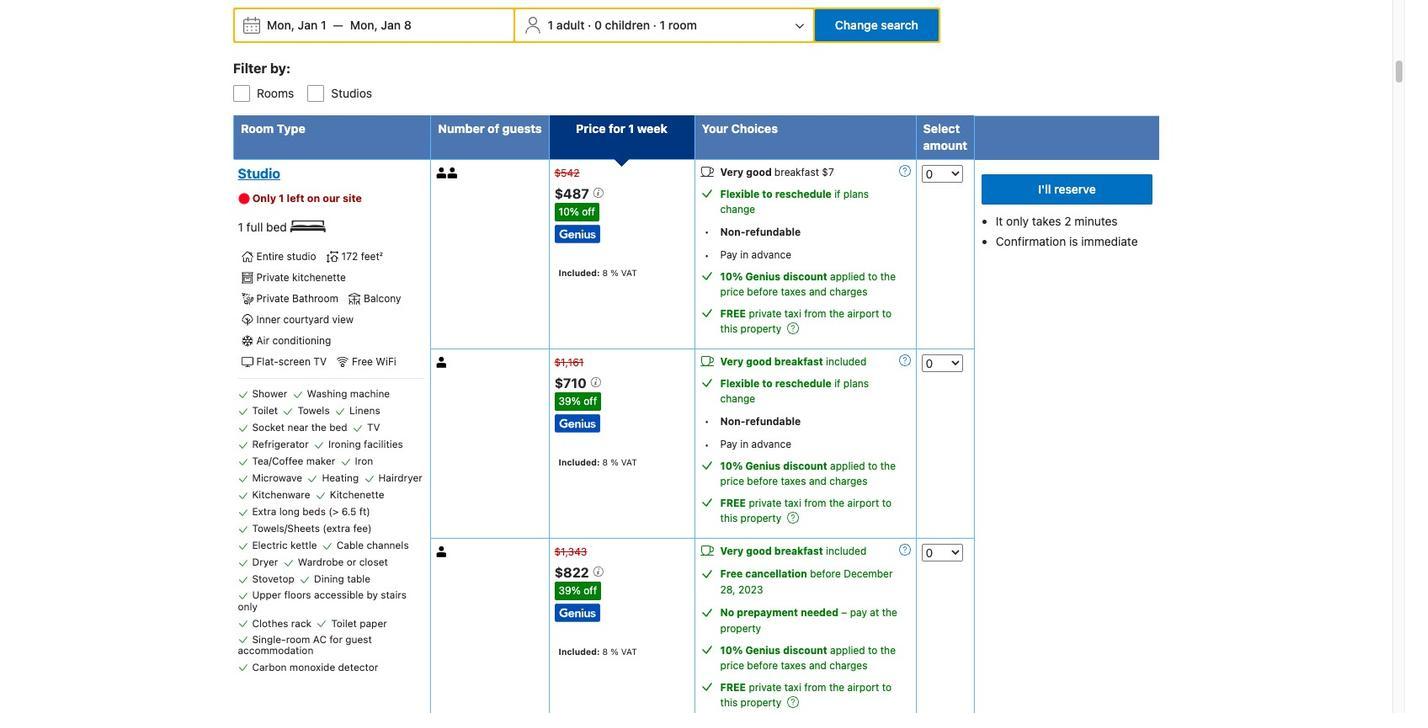 Task type: locate. For each thing, give the bounding box(es) containing it.
1 horizontal spatial toilet
[[331, 617, 357, 630]]

i'll reserve button
[[982, 174, 1153, 204]]

private for very good
[[749, 307, 782, 320]]

carbon monoxide detector
[[252, 661, 378, 674]]

toilet
[[252, 404, 278, 417], [331, 617, 357, 630]]

change for very good breakfast included
[[720, 392, 755, 405]]

flat-screen tv
[[256, 356, 327, 368]]

2 included: from the top
[[559, 458, 600, 468]]

free
[[720, 307, 746, 320], [720, 497, 746, 509], [720, 681, 746, 694]]

extra long beds (> 6.5 ft)
[[252, 506, 370, 518]]

1 change from the top
[[720, 203, 755, 215]]

room type
[[241, 121, 305, 135]]

on
[[307, 192, 320, 204]]

private
[[256, 271, 289, 284], [256, 292, 289, 305]]

1 from from the top
[[804, 307, 827, 320]]

airport for included
[[848, 497, 879, 509]]

39% off. you're getting 39% off the original price due to multiple deals and benefits.. element for $822
[[555, 582, 601, 601]]

2 very from the top
[[720, 355, 744, 368]]

taxi for breakfast $7
[[785, 307, 802, 320]]

0
[[594, 17, 602, 32]]

1 vertical spatial tv
[[367, 421, 380, 434]]

and
[[809, 285, 827, 298], [809, 475, 827, 487], [809, 659, 827, 672]]

off down $822
[[584, 585, 597, 597]]

included: down $710
[[559, 458, 600, 468]]

stairs
[[381, 589, 407, 602]]

2 vertical spatial included:
[[559, 647, 600, 657]]

ironing
[[328, 438, 361, 451]]

for
[[609, 121, 626, 135], [330, 633, 343, 646]]

toilet up socket at the left bottom of page
[[252, 404, 278, 417]]

mon, right —
[[350, 17, 378, 32]]

0 vertical spatial breakfast
[[775, 166, 819, 178]]

week
[[637, 121, 668, 135]]

1 vertical spatial 39%
[[559, 585, 581, 597]]

1 included: 8 % vat from the top
[[559, 268, 637, 278]]

no
[[720, 606, 734, 619]]

advance for very good breakfast
[[752, 438, 792, 450]]

0 vertical spatial off
[[582, 206, 595, 218]]

1 more details on meals and payment options image from the top
[[899, 165, 911, 177]]

1 horizontal spatial bed
[[329, 421, 347, 434]]

0 vertical spatial included
[[826, 355, 867, 368]]

39% down $710
[[559, 395, 581, 408]]

air
[[256, 335, 270, 347]]

1 horizontal spatial only
[[1006, 214, 1029, 228]]

3 very from the top
[[720, 545, 744, 557]]

studio
[[287, 250, 316, 263]]

mon, up by:
[[267, 17, 295, 32]]

included for $822
[[826, 545, 867, 557]]

1 refundable from the top
[[746, 225, 801, 238]]

1 vertical spatial applied
[[830, 460, 865, 472]]

plans
[[844, 188, 869, 200], [844, 377, 869, 390]]

heating
[[322, 472, 359, 484]]

included: 8 % vat down $822
[[559, 647, 637, 657]]

2 very good breakfast included from the top
[[720, 545, 867, 557]]

good for $710
[[746, 355, 772, 368]]

cable
[[337, 539, 364, 552]]

0 vertical spatial applied
[[830, 270, 865, 283]]

pay in advance
[[720, 248, 792, 261], [720, 438, 792, 450]]

only right 'it'
[[1006, 214, 1029, 228]]

—
[[333, 17, 343, 32]]

taxi for included
[[785, 497, 802, 509]]

1 vertical spatial if
[[835, 377, 841, 390]]

flat-
[[256, 356, 279, 368]]

off for $822
[[584, 585, 597, 597]]

iron
[[355, 455, 373, 468]]

2 39% from the top
[[559, 585, 581, 597]]

off for $487
[[582, 206, 595, 218]]

39% off. you're getting 39% off the original price due to multiple deals and benefits.. element down $822
[[555, 582, 601, 601]]

from
[[804, 307, 827, 320], [804, 497, 827, 509], [804, 681, 827, 694]]

pay for very good breakfast $7
[[720, 248, 738, 261]]

free for very good
[[720, 307, 746, 320]]

0 vertical spatial if plans change
[[720, 188, 869, 215]]

1 vertical spatial change
[[720, 392, 755, 405]]

included for $710
[[826, 355, 867, 368]]

this
[[720, 322, 738, 335], [720, 512, 738, 524], [720, 696, 738, 709]]

group
[[220, 71, 1160, 102]]

1 vertical spatial more details on meals and payment options image
[[899, 354, 911, 366]]

1 flexible to reschedule from the top
[[720, 188, 832, 200]]

1 reschedule from the top
[[775, 188, 832, 200]]

3 private from the top
[[749, 681, 782, 694]]

room inside single-room ac for guest accommodation
[[286, 633, 310, 646]]

2 vertical spatial free
[[720, 681, 746, 694]]

0 vertical spatial vat
[[621, 268, 637, 278]]

3 vat from the top
[[621, 647, 637, 657]]

8 for $487
[[603, 268, 608, 278]]

2 vertical spatial taxi
[[785, 681, 802, 694]]

only
[[252, 192, 276, 204]]

1 vertical spatial non-refundable
[[720, 415, 801, 428]]

2 flexible from the top
[[720, 377, 760, 390]]

private taxi from the airport to this property
[[720, 307, 892, 335], [720, 497, 892, 524], [720, 681, 892, 709]]

1 vertical spatial plans
[[844, 377, 869, 390]]

1 free from the top
[[720, 307, 746, 320]]

toilet paper
[[331, 617, 387, 630]]

10% inside 10% off. you're getting a reduced rate because this property is offering a discount.. element
[[559, 206, 579, 218]]

1 flexible from the top
[[720, 188, 760, 200]]

1 vertical spatial applied to the price before taxes and charges
[[720, 460, 896, 487]]

2 vertical spatial applied to the price before taxes and charges
[[720, 644, 896, 672]]

1 % from the top
[[611, 268, 619, 278]]

3 10% genius discount from the top
[[720, 644, 828, 657]]

2 applied to the price before taxes and charges from the top
[[720, 460, 896, 487]]

included: 8 % vat for $710
[[559, 458, 637, 468]]

1
[[321, 17, 326, 32], [548, 17, 553, 32], [660, 17, 665, 32], [628, 121, 634, 135], [279, 192, 284, 204], [238, 220, 243, 234]]

private for private kitchenette
[[256, 271, 289, 284]]

1 vertical spatial charges
[[830, 475, 868, 487]]

change for very good breakfast $7
[[720, 203, 755, 215]]

1 vertical spatial included:
[[559, 458, 600, 468]]

free for free cancellation
[[720, 567, 743, 580]]

0 vertical spatial good
[[746, 166, 772, 178]]

0 vertical spatial non-
[[720, 225, 746, 238]]

1 left the week
[[628, 121, 634, 135]]

2 vertical spatial off
[[584, 585, 597, 597]]

2 breakfast from the top
[[775, 355, 823, 368]]

included
[[826, 355, 867, 368], [826, 545, 867, 557]]

off inside 10% off. you're getting a reduced rate because this property is offering a discount.. element
[[582, 206, 595, 218]]

0 horizontal spatial for
[[330, 633, 343, 646]]

$7
[[822, 166, 834, 178]]

price for very good
[[720, 285, 744, 298]]

1 non- from the top
[[720, 225, 746, 238]]

0 vertical spatial charges
[[830, 285, 868, 298]]

3 included: from the top
[[559, 647, 600, 657]]

electric
[[252, 539, 288, 552]]

2 vertical spatial breakfast
[[775, 545, 823, 557]]

2 from from the top
[[804, 497, 827, 509]]

% for $710
[[611, 458, 619, 468]]

1 left —
[[321, 17, 326, 32]]

1 genius from the top
[[746, 270, 781, 283]]

0 horizontal spatial only
[[238, 600, 258, 613]]

2 39% off. you're getting 39% off the original price due to multiple deals and benefits.. element from the top
[[555, 582, 601, 601]]

1 vertical spatial room
[[286, 633, 310, 646]]

for right 'ac'
[[330, 633, 343, 646]]

paper
[[360, 617, 387, 630]]

your choices
[[702, 121, 778, 135]]

1 good from the top
[[746, 166, 772, 178]]

non-
[[720, 225, 746, 238], [720, 415, 746, 428]]

2 10% genius discount from the top
[[720, 460, 828, 472]]

$487
[[555, 186, 593, 201]]

1 horizontal spatial ·
[[653, 17, 657, 32]]

genius for very good
[[746, 270, 781, 283]]

if for $7
[[835, 188, 841, 200]]

0 vertical spatial private
[[749, 307, 782, 320]]

39% off. you're getting 39% off the original price due to multiple deals and benefits.. element down $710
[[555, 393, 601, 411]]

free left wifi
[[352, 356, 373, 368]]

bed right full
[[266, 220, 287, 234]]

2 if plans change from the top
[[720, 377, 869, 405]]

2 pay from the top
[[720, 438, 738, 450]]

2 in from the top
[[740, 438, 749, 450]]

1 vertical spatial for
[[330, 633, 343, 646]]

2 vertical spatial discount
[[783, 644, 828, 657]]

1 taxes from the top
[[781, 285, 806, 298]]

clothes
[[252, 617, 288, 630]]

takes
[[1032, 214, 1061, 228]]

0 horizontal spatial room
[[286, 633, 310, 646]]

0 vertical spatial plans
[[844, 188, 869, 200]]

0 vertical spatial free
[[720, 307, 746, 320]]

1 39% off from the top
[[559, 395, 597, 408]]

taxes
[[781, 285, 806, 298], [781, 475, 806, 487], [781, 659, 806, 672]]

feet²
[[361, 250, 383, 263]]

1 taxi from the top
[[785, 307, 802, 320]]

2 refundable from the top
[[746, 415, 801, 428]]

off down $710
[[584, 395, 597, 408]]

toilet up "guest"
[[331, 617, 357, 630]]

good for $822
[[746, 545, 772, 557]]

private up inner
[[256, 292, 289, 305]]

extra
[[252, 506, 276, 518]]

private for very good breakfast
[[749, 497, 782, 509]]

included: 8 % vat down 10% off. you're getting a reduced rate because this property is offering a discount.. element
[[559, 268, 637, 278]]

1 vertical spatial 39% off. you're getting 39% off the original price due to multiple deals and benefits.. element
[[555, 582, 601, 601]]

2 · from the left
[[653, 17, 657, 32]]

this for very good breakfast included
[[720, 512, 738, 524]]

vat for $822
[[621, 647, 637, 657]]

39% off for $822
[[559, 585, 597, 597]]

3 taxi from the top
[[785, 681, 802, 694]]

1 airport from the top
[[848, 307, 879, 320]]

0 vertical spatial in
[[740, 248, 749, 261]]

39% down $822
[[559, 585, 581, 597]]

2 applied from the top
[[830, 460, 865, 472]]

2 vertical spatial private taxi from the airport to this property
[[720, 681, 892, 709]]

0 vertical spatial %
[[611, 268, 619, 278]]

2 free from the top
[[720, 497, 746, 509]]

0 horizontal spatial free
[[352, 356, 373, 368]]

0 horizontal spatial mon,
[[267, 17, 295, 32]]

1 vertical spatial taxi
[[785, 497, 802, 509]]

upper floors accessible by stairs only
[[238, 589, 407, 613]]

1 left full
[[238, 220, 243, 234]]

2 vertical spatial %
[[611, 647, 619, 657]]

· right children
[[653, 17, 657, 32]]

beds
[[303, 506, 326, 518]]

0 vertical spatial taxi
[[785, 307, 802, 320]]

39% for $710
[[559, 395, 581, 408]]

0 vertical spatial very
[[720, 166, 744, 178]]

1 private from the top
[[749, 307, 782, 320]]

socket
[[252, 421, 285, 434]]

1 vertical spatial and
[[809, 475, 827, 487]]

$542
[[555, 167, 580, 179]]

0 vertical spatial more details on meals and payment options image
[[899, 165, 911, 177]]

2 and from the top
[[809, 475, 827, 487]]

if plans change for breakfast $7
[[720, 188, 869, 215]]

0 vertical spatial very good breakfast included
[[720, 355, 867, 368]]

clothes rack
[[252, 617, 312, 630]]

room right children
[[668, 17, 697, 32]]

1 horizontal spatial free
[[720, 567, 743, 580]]

0 vertical spatial pay in advance
[[720, 248, 792, 261]]

floors
[[284, 589, 311, 602]]

applied for very good breakfast $7
[[830, 270, 865, 283]]

1 non-refundable from the top
[[720, 225, 801, 238]]

1 plans from the top
[[844, 188, 869, 200]]

it only takes 2 minutes confirmation is immediate
[[996, 214, 1138, 248]]

172 feet²
[[342, 250, 383, 263]]

1 vertical spatial private
[[749, 497, 782, 509]]

the inside – pay at the property
[[882, 606, 898, 619]]

off down $487
[[582, 206, 595, 218]]

2 good from the top
[[746, 355, 772, 368]]

good
[[746, 166, 772, 178], [746, 355, 772, 368], [746, 545, 772, 557]]

pay in advance for very good breakfast
[[720, 438, 792, 450]]

facilities
[[364, 438, 403, 451]]

1 private from the top
[[256, 271, 289, 284]]

price
[[576, 121, 606, 135]]

1 39% off. you're getting 39% off the original price due to multiple deals and benefits.. element from the top
[[555, 393, 601, 411]]

1 vertical spatial non-
[[720, 415, 746, 428]]

only up clothes
[[238, 600, 258, 613]]

bathroom
[[292, 292, 339, 305]]

room
[[668, 17, 697, 32], [286, 633, 310, 646]]

or
[[347, 556, 356, 569]]

electric kettle
[[252, 539, 317, 552]]

1 applied from the top
[[830, 270, 865, 283]]

included: down 10% off. you're getting a reduced rate because this property is offering a discount.. element
[[559, 268, 600, 278]]

3 applied to the price before taxes and charges from the top
[[720, 644, 896, 672]]

2 vertical spatial and
[[809, 659, 827, 672]]

39% for $822
[[559, 585, 581, 597]]

0 vertical spatial applied to the price before taxes and charges
[[720, 270, 896, 298]]

39% off. you're getting 39% off the original price due to multiple deals and benefits.. element
[[555, 393, 601, 411], [555, 582, 601, 601]]

1 very good breakfast included from the top
[[720, 355, 867, 368]]

2 vertical spatial vat
[[621, 647, 637, 657]]

1 vertical spatial from
[[804, 497, 827, 509]]

3 taxes from the top
[[781, 659, 806, 672]]

2 non- from the top
[[720, 415, 746, 428]]

taxes for breakfast $7
[[781, 285, 806, 298]]

plans for $7
[[844, 188, 869, 200]]

2 vertical spatial airport
[[848, 681, 879, 694]]

1 vertical spatial 39% off
[[559, 585, 597, 597]]

0 vertical spatial included:
[[559, 268, 600, 278]]

very good breakfast included
[[720, 355, 867, 368], [720, 545, 867, 557]]

2 flexible to reschedule from the top
[[720, 377, 832, 390]]

2 private taxi from the airport to this property from the top
[[720, 497, 892, 524]]

1 vat from the top
[[621, 268, 637, 278]]

number of guests
[[438, 121, 542, 135]]

0 vertical spatial this
[[720, 322, 738, 335]]

1 vertical spatial breakfast
[[775, 355, 823, 368]]

private for private bathroom
[[256, 292, 289, 305]]

· left 0
[[588, 17, 591, 32]]

refundable for very good breakfast
[[746, 415, 801, 428]]

airport
[[848, 307, 879, 320], [848, 497, 879, 509], [848, 681, 879, 694]]

single-room ac for guest accommodation
[[238, 633, 372, 657]]

room down the 'rack'
[[286, 633, 310, 646]]

1 horizontal spatial for
[[609, 121, 626, 135]]

flexible to reschedule
[[720, 188, 832, 200], [720, 377, 832, 390]]

1 and from the top
[[809, 285, 827, 298]]

room inside dropdown button
[[668, 17, 697, 32]]

pay
[[850, 606, 867, 619]]

0 vertical spatial private taxi from the airport to this property
[[720, 307, 892, 335]]

monoxide
[[289, 661, 335, 674]]

0 vertical spatial only
[[1006, 214, 1029, 228]]

2 vertical spatial very
[[720, 545, 744, 557]]

private
[[749, 307, 782, 320], [749, 497, 782, 509], [749, 681, 782, 694]]

0 vertical spatial room
[[668, 17, 697, 32]]

0 vertical spatial 39% off
[[559, 395, 597, 408]]

2 pay in advance from the top
[[720, 438, 792, 450]]

2 vertical spatial genius
[[746, 644, 781, 657]]

1 included from the top
[[826, 355, 867, 368]]

1 vertical spatial good
[[746, 355, 772, 368]]

0 horizontal spatial bed
[[266, 220, 287, 234]]

2 this from the top
[[720, 512, 738, 524]]

2 included: 8 % vat from the top
[[559, 458, 637, 468]]

0 vertical spatial flexible to reschedule
[[720, 188, 832, 200]]

3 good from the top
[[746, 545, 772, 557]]

included: 8 % vat
[[559, 268, 637, 278], [559, 458, 637, 468], [559, 647, 637, 657]]

machine
[[350, 388, 390, 400]]

mon, jan 1 button
[[260, 10, 333, 40]]

2 private from the top
[[256, 292, 289, 305]]

39% off down $710
[[559, 395, 597, 408]]

0 vertical spatial 10% genius discount
[[720, 270, 828, 283]]

breakfast
[[775, 166, 819, 178], [775, 355, 823, 368], [775, 545, 823, 557]]

3 % from the top
[[611, 647, 619, 657]]

2 charges from the top
[[830, 475, 868, 487]]

0 horizontal spatial ·
[[588, 17, 591, 32]]

1 vertical spatial discount
[[783, 460, 828, 472]]

included: 8 % vat down $710
[[559, 458, 637, 468]]

1 vertical spatial private
[[256, 292, 289, 305]]

search
[[881, 17, 919, 32]]

2 private from the top
[[749, 497, 782, 509]]

2 reschedule from the top
[[775, 377, 832, 390]]

0 vertical spatial refundable
[[746, 225, 801, 238]]

mon,
[[267, 17, 295, 32], [350, 17, 378, 32]]

39% off down $822
[[559, 585, 597, 597]]

from for $7
[[804, 307, 827, 320]]

1 this from the top
[[720, 322, 738, 335]]

3 breakfast from the top
[[775, 545, 823, 557]]

1 charges from the top
[[830, 285, 868, 298]]

tv up ironing facilities
[[367, 421, 380, 434]]

2 % from the top
[[611, 458, 619, 468]]

2 price from the top
[[720, 475, 744, 487]]

for right the price
[[609, 121, 626, 135]]

included: for $487
[[559, 268, 600, 278]]

2 included from the top
[[826, 545, 867, 557]]

·
[[588, 17, 591, 32], [653, 17, 657, 32]]

2 more details on meals and payment options image from the top
[[899, 354, 911, 366]]

1 breakfast from the top
[[775, 166, 819, 178]]

0 vertical spatial discount
[[783, 270, 828, 283]]

view
[[332, 314, 354, 326]]

only
[[1006, 214, 1029, 228], [238, 600, 258, 613]]

1 vertical spatial if plans change
[[720, 377, 869, 405]]

1 vertical spatial in
[[740, 438, 749, 450]]

group containing rooms
[[220, 71, 1160, 102]]

taxi
[[785, 307, 802, 320], [785, 497, 802, 509], [785, 681, 802, 694]]

0 vertical spatial non-refundable
[[720, 225, 801, 238]]

0 vertical spatial toilet
[[252, 404, 278, 417]]

2 change from the top
[[720, 392, 755, 405]]

2 taxes from the top
[[781, 475, 806, 487]]

for inside single-room ac for guest accommodation
[[330, 633, 343, 646]]

1 vertical spatial private taxi from the airport to this property
[[720, 497, 892, 524]]

0 vertical spatial change
[[720, 203, 755, 215]]

2 vertical spatial taxes
[[781, 659, 806, 672]]

1 pay from the top
[[720, 248, 738, 261]]

reschedule for included
[[775, 377, 832, 390]]

1 vertical spatial this
[[720, 512, 738, 524]]

advance for very good
[[752, 248, 792, 261]]

in for very good breakfast $7
[[740, 248, 749, 261]]

jan left —
[[298, 17, 318, 32]]

detector
[[338, 661, 378, 674]]

2 genius from the top
[[746, 460, 781, 472]]

jan right —
[[381, 17, 401, 32]]

1 vertical spatial pay
[[720, 438, 738, 450]]

1 private taxi from the airport to this property from the top
[[720, 307, 892, 335]]

free up 28,
[[720, 567, 743, 580]]

applied to the price before taxes and charges
[[720, 270, 896, 298], [720, 460, 896, 487], [720, 644, 896, 672]]

1 vertical spatial airport
[[848, 497, 879, 509]]

pay
[[720, 248, 738, 261], [720, 438, 738, 450]]

the
[[881, 270, 896, 283], [829, 307, 845, 320], [311, 421, 327, 434], [881, 460, 896, 472], [829, 497, 845, 509], [882, 606, 898, 619], [881, 644, 896, 657], [829, 681, 845, 694]]

non-refundable for very good
[[720, 225, 801, 238]]

studio
[[238, 166, 280, 181]]

occupancy image
[[437, 167, 447, 178], [447, 167, 458, 178], [437, 357, 447, 368], [437, 546, 447, 557]]

2 if from the top
[[835, 377, 841, 390]]

airport for $7
[[848, 307, 879, 320]]

included: down $822
[[559, 647, 600, 657]]

more details on meals and payment options image for included
[[899, 354, 911, 366]]

free for very good breakfast
[[720, 497, 746, 509]]

3 charges from the top
[[830, 659, 868, 672]]

private taxi from the airport to this property for $7
[[720, 307, 892, 335]]

28,
[[720, 583, 736, 596]]

1 horizontal spatial mon,
[[350, 17, 378, 32]]

tv right screen
[[313, 356, 327, 368]]

applied to the price before taxes and charges for included
[[720, 460, 896, 487]]

1 vertical spatial refundable
[[746, 415, 801, 428]]

2 non-refundable from the top
[[720, 415, 801, 428]]

property inside – pay at the property
[[720, 622, 761, 635]]

1 vertical spatial reschedule
[[775, 377, 832, 390]]

vat for $710
[[621, 458, 637, 468]]

3 airport from the top
[[848, 681, 879, 694]]

0 vertical spatial airport
[[848, 307, 879, 320]]

1 vertical spatial free
[[720, 497, 746, 509]]

if for included
[[835, 377, 841, 390]]

bed up ironing on the left bottom of the page
[[329, 421, 347, 434]]

1 pay in advance from the top
[[720, 248, 792, 261]]

3 this from the top
[[720, 696, 738, 709]]

1 vertical spatial off
[[584, 395, 597, 408]]

1 vertical spatial very
[[720, 355, 744, 368]]

non- for very good
[[720, 225, 746, 238]]

2 advance from the top
[[752, 438, 792, 450]]

1 if plans change from the top
[[720, 188, 869, 215]]

2 • from the top
[[705, 249, 709, 262]]

free wifi
[[352, 356, 396, 368]]

•
[[705, 225, 709, 238], [705, 249, 709, 262], [705, 415, 709, 427], [705, 438, 709, 451]]

pay for very good breakfast included
[[720, 438, 738, 450]]

0 vertical spatial if
[[835, 188, 841, 200]]

2 vertical spatial price
[[720, 659, 744, 672]]

more details on meals and payment options image
[[899, 165, 911, 177], [899, 354, 911, 366]]

ironing facilities
[[328, 438, 403, 451]]

private down entire
[[256, 271, 289, 284]]

1 advance from the top
[[752, 248, 792, 261]]

reschedule for $7
[[775, 188, 832, 200]]

kitchenette
[[330, 489, 384, 501]]

applied to the price before taxes and charges for $7
[[720, 270, 896, 298]]



Task type: describe. For each thing, give the bounding box(es) containing it.
non-refundable for very good breakfast
[[720, 415, 801, 428]]

6.5
[[342, 506, 357, 518]]

very good breakfast included for $710
[[720, 355, 867, 368]]

39% off. you're getting 39% off the original price due to multiple deals and benefits.. element for $710
[[555, 393, 601, 411]]

$710
[[555, 375, 590, 390]]

dryer
[[252, 556, 278, 569]]

prepayment
[[737, 606, 798, 619]]

closet
[[359, 556, 388, 569]]

discount for $7
[[783, 270, 828, 283]]

1 jan from the left
[[298, 17, 318, 32]]

very for $822
[[720, 545, 744, 557]]

genius for very good breakfast
[[746, 460, 781, 472]]

by
[[367, 589, 378, 602]]

in for very good breakfast included
[[740, 438, 749, 450]]

toilet for toilet paper
[[331, 617, 357, 630]]

3 from from the top
[[804, 681, 827, 694]]

3 • from the top
[[705, 415, 709, 427]]

flexible for very good breakfast $7
[[720, 188, 760, 200]]

10% off. you're getting a reduced rate because this property is offering a discount.. element
[[555, 203, 600, 222]]

conditioning
[[272, 335, 331, 347]]

from for included
[[804, 497, 827, 509]]

only inside it only takes 2 minutes confirmation is immediate
[[1006, 214, 1029, 228]]

172
[[342, 250, 358, 263]]

8 for $822
[[603, 647, 608, 657]]

december
[[844, 567, 893, 580]]

amount
[[923, 138, 968, 152]]

children
[[605, 17, 650, 32]]

% for $822
[[611, 647, 619, 657]]

1 vertical spatial bed
[[329, 421, 347, 434]]

pay in advance for very good
[[720, 248, 792, 261]]

1 mon, from the left
[[267, 17, 295, 32]]

your
[[702, 121, 728, 135]]

non- for very good breakfast
[[720, 415, 746, 428]]

cable channels
[[337, 539, 409, 552]]

1 left adult at the left of the page
[[548, 17, 553, 32]]

3 discount from the top
[[783, 644, 828, 657]]

washing machine
[[307, 388, 390, 400]]

0 vertical spatial tv
[[313, 356, 327, 368]]

3 free from the top
[[720, 681, 746, 694]]

8 for $710
[[603, 458, 608, 468]]

type
[[277, 121, 305, 135]]

breakfast for $710
[[775, 355, 823, 368]]

vat for $487
[[621, 268, 637, 278]]

adult
[[557, 17, 585, 32]]

flexible for very good breakfast included
[[720, 377, 760, 390]]

1 full bed
[[238, 220, 290, 234]]

wifi
[[376, 356, 396, 368]]

tea/coffee maker
[[252, 455, 335, 468]]

2 mon, from the left
[[350, 17, 378, 32]]

taxes for included
[[781, 475, 806, 487]]

select amount
[[923, 121, 968, 152]]

our
[[323, 192, 340, 204]]

near
[[288, 421, 308, 434]]

microwave
[[252, 472, 302, 484]]

towels/sheets
[[252, 522, 320, 535]]

long
[[279, 506, 300, 518]]

1 · from the left
[[588, 17, 591, 32]]

4 • from the top
[[705, 438, 709, 451]]

of
[[488, 121, 500, 135]]

10% genius discount for breakfast $7
[[720, 270, 828, 283]]

washing
[[307, 388, 347, 400]]

number
[[438, 121, 485, 135]]

price for very good breakfast
[[720, 475, 744, 487]]

refundable for very good
[[746, 225, 801, 238]]

entire studio
[[256, 250, 316, 263]]

0 vertical spatial for
[[609, 121, 626, 135]]

immediate
[[1082, 234, 1138, 248]]

towels/sheets (extra fee)
[[252, 522, 372, 535]]

free for free wifi
[[352, 356, 373, 368]]

this for very good breakfast $7
[[720, 322, 738, 335]]

only inside upper floors accessible by stairs only
[[238, 600, 258, 613]]

maker
[[306, 455, 335, 468]]

no prepayment needed
[[720, 606, 839, 619]]

change search button
[[815, 9, 939, 41]]

applied for very good breakfast included
[[830, 460, 865, 472]]

mon, jan 1 — mon, jan 8
[[267, 17, 412, 32]]

i'll reserve
[[1038, 182, 1096, 196]]

linens
[[349, 404, 380, 417]]

confirmation
[[996, 234, 1066, 248]]

balcony
[[364, 292, 401, 305]]

kettle
[[291, 539, 317, 552]]

accessible
[[314, 589, 364, 602]]

tea/coffee
[[252, 455, 304, 468]]

39% off for $710
[[559, 395, 597, 408]]

1 very from the top
[[720, 166, 744, 178]]

if plans change for included
[[720, 377, 869, 405]]

charges for included
[[830, 475, 868, 487]]

breakfast for $822
[[775, 545, 823, 557]]

discount for included
[[783, 460, 828, 472]]

plans for included
[[844, 377, 869, 390]]

1 right children
[[660, 17, 665, 32]]

select
[[923, 121, 960, 135]]

guest
[[346, 633, 372, 646]]

charges for breakfast $7
[[830, 285, 868, 298]]

included: for $710
[[559, 458, 600, 468]]

wardrobe
[[298, 556, 344, 569]]

more details on meals and payment options image
[[899, 544, 911, 556]]

2023
[[739, 583, 763, 596]]

flexible to reschedule for very good
[[720, 188, 832, 200]]

single-
[[252, 633, 286, 646]]

filter by:
[[233, 60, 291, 76]]

flexible to reschedule for very good breakfast
[[720, 377, 832, 390]]

private kitchenette
[[256, 271, 346, 284]]

very for $710
[[720, 355, 744, 368]]

inner courtyard view
[[256, 314, 354, 326]]

needed
[[801, 606, 839, 619]]

3 private taxi from the airport to this property from the top
[[720, 681, 892, 709]]

1 adult · 0 children · 1 room
[[548, 17, 697, 32]]

3 applied from the top
[[830, 644, 865, 657]]

upper
[[252, 589, 281, 602]]

off for $710
[[584, 395, 597, 408]]

hairdryer
[[379, 472, 423, 484]]

shower
[[252, 388, 287, 400]]

included: 8 % vat for $487
[[559, 268, 637, 278]]

filter
[[233, 60, 267, 76]]

included: 8 % vat for $822
[[559, 647, 637, 657]]

toilet for toilet
[[252, 404, 278, 417]]

10% genius discount for included
[[720, 460, 828, 472]]

is
[[1070, 234, 1078, 248]]

more details on meals and payment options image for breakfast $7
[[899, 165, 911, 177]]

1 adult · 0 children · 1 room button
[[517, 9, 812, 41]]

and for $7
[[809, 285, 827, 298]]

entire
[[256, 250, 284, 263]]

rooms
[[257, 86, 294, 100]]

% for $487
[[611, 268, 619, 278]]

1 • from the top
[[705, 225, 709, 238]]

1 left left at the top left of the page
[[279, 192, 284, 204]]

studio link
[[238, 165, 421, 182]]

only 1 left on our site
[[252, 192, 362, 204]]

very good breakfast included for $822
[[720, 545, 867, 557]]

accommodation
[[238, 644, 314, 657]]

before inside before december 28, 2023
[[810, 567, 841, 580]]

3 and from the top
[[809, 659, 827, 672]]

price for 1 week
[[576, 121, 668, 135]]

2 jan from the left
[[381, 17, 401, 32]]

3 genius from the top
[[746, 644, 781, 657]]

included: for $822
[[559, 647, 600, 657]]

socket near the bed
[[252, 421, 347, 434]]

free cancellation
[[720, 567, 807, 580]]

3 price from the top
[[720, 659, 744, 672]]

and for included
[[809, 475, 827, 487]]

–
[[842, 606, 847, 619]]

(>
[[329, 506, 339, 518]]

$1,161
[[555, 356, 584, 369]]

channels
[[367, 539, 409, 552]]

private taxi from the airport to this property for included
[[720, 497, 892, 524]]

screen
[[279, 356, 311, 368]]



Task type: vqa. For each thing, say whether or not it's contained in the screenshot.
plans
yes



